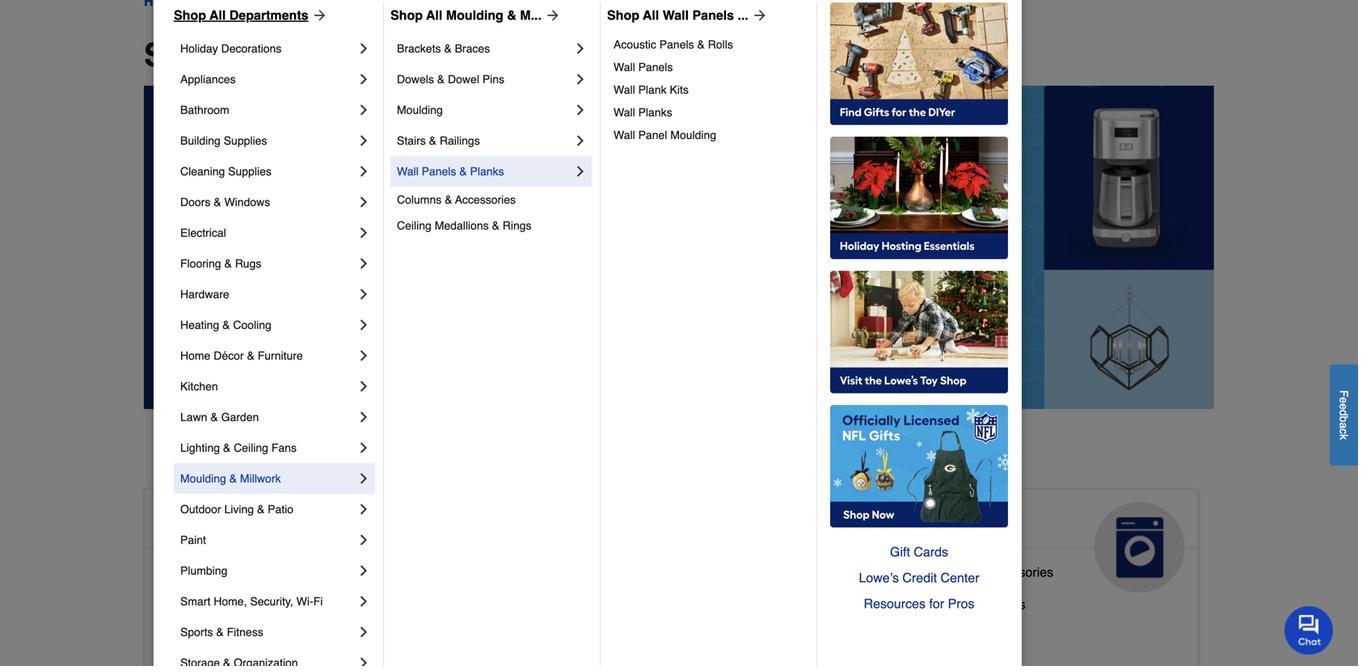 Task type: vqa. For each thing, say whether or not it's contained in the screenshot.
the bottommost Advantage
no



Task type: locate. For each thing, give the bounding box(es) containing it.
a
[[1338, 422, 1351, 429]]

e up b at the bottom right of page
[[1338, 403, 1351, 410]]

e
[[1338, 397, 1351, 404], [1338, 403, 1351, 410]]

arrow right image up the shop all departments
[[309, 7, 328, 23]]

planks up 'columns & accessories' link
[[470, 165, 504, 178]]

smart home, security, wi-fi
[[180, 595, 323, 608]]

moulding up outdoor
[[180, 472, 226, 485]]

& left pros
[[937, 597, 946, 612]]

all for departments
[[210, 8, 226, 23]]

accessible for accessible home
[[158, 509, 276, 535]]

f e e d b a c k button
[[1330, 365, 1359, 466]]

chevron right image for paint
[[356, 532, 372, 548]]

shop all departments
[[174, 8, 309, 23]]

arrow right image up the brackets & braces link
[[542, 7, 561, 23]]

shop inside shop all wall panels ... link
[[607, 8, 640, 23]]

2 arrow right image from the left
[[542, 7, 561, 23]]

1 horizontal spatial ceiling
[[397, 219, 432, 232]]

1 horizontal spatial accessories
[[985, 565, 1054, 580]]

pros
[[948, 596, 975, 611]]

appliances link down 'decorations'
[[180, 64, 356, 95]]

accessible
[[158, 509, 276, 535], [158, 565, 220, 580], [158, 597, 220, 612], [158, 630, 220, 645]]

3 shop from the left
[[607, 8, 640, 23]]

wall plank kits link
[[614, 78, 806, 101]]

chevron right image for wall panels & planks
[[573, 163, 589, 180]]

1 vertical spatial planks
[[470, 165, 504, 178]]

all up "holiday decorations"
[[210, 8, 226, 23]]

shop up holiday
[[174, 8, 206, 23]]

lawn
[[180, 411, 207, 424]]

3 arrow right image from the left
[[749, 7, 768, 23]]

departments
[[229, 8, 309, 23], [283, 36, 481, 74]]

1 horizontal spatial furniture
[[641, 623, 693, 638]]

acoustic
[[614, 38, 657, 51]]

0 vertical spatial ceiling
[[397, 219, 432, 232]]

supplies up cleaning supplies
[[224, 134, 267, 147]]

0 vertical spatial accessories
[[455, 193, 516, 206]]

moulding up braces
[[446, 8, 504, 23]]

home décor & furniture
[[180, 349, 303, 362]]

columns & accessories link
[[397, 187, 589, 213]]

b
[[1338, 416, 1351, 422]]

& up columns & accessories on the top left of page
[[460, 165, 467, 178]]

0 horizontal spatial appliances
[[180, 73, 236, 86]]

credit
[[903, 571, 937, 586]]

0 horizontal spatial shop
[[174, 8, 206, 23]]

0 horizontal spatial ceiling
[[234, 442, 268, 455]]

wall plank kits
[[614, 83, 689, 96]]

1 vertical spatial supplies
[[228, 165, 272, 178]]

arrow right image inside shop all wall panels ... link
[[749, 7, 768, 23]]

0 vertical spatial bathroom
[[180, 104, 229, 116]]

0 vertical spatial home
[[180, 349, 211, 362]]

wall left the "panel" at left top
[[614, 129, 635, 142]]

wall for wall panels & planks
[[397, 165, 419, 178]]

wall down wall plank kits
[[614, 106, 635, 119]]

cooling
[[233, 319, 272, 332]]

ceiling down columns
[[397, 219, 432, 232]]

1 vertical spatial furniture
[[641, 623, 693, 638]]

0 horizontal spatial planks
[[470, 165, 504, 178]]

brackets & braces link
[[397, 33, 573, 64]]

chevron right image for smart home, security, wi-fi
[[356, 594, 372, 610]]

holiday decorations link
[[180, 33, 356, 64]]

0 vertical spatial appliances
[[180, 73, 236, 86]]

arrow right image
[[309, 7, 328, 23], [542, 7, 561, 23], [749, 7, 768, 23]]

pet inside animal & pet care
[[623, 509, 658, 535]]

2 horizontal spatial arrow right image
[[749, 7, 768, 23]]

panels up plank
[[639, 61, 673, 74]]

2 horizontal spatial shop
[[607, 8, 640, 23]]

center
[[941, 571, 980, 586]]

chevron right image for electrical
[[356, 225, 372, 241]]

0 horizontal spatial appliances link
[[180, 64, 356, 95]]

wall for wall panel moulding
[[614, 129, 635, 142]]

ceiling up millwork
[[234, 442, 268, 455]]

moulding link
[[397, 95, 573, 125]]

wall left plank
[[614, 83, 635, 96]]

accessible home image
[[374, 502, 465, 593]]

furniture right houses,
[[641, 623, 693, 638]]

2 vertical spatial home
[[269, 630, 304, 645]]

animal & pet care
[[518, 509, 658, 560]]

0 vertical spatial supplies
[[224, 134, 267, 147]]

electrical link
[[180, 218, 356, 248]]

planks
[[639, 106, 673, 119], [470, 165, 504, 178]]

bathroom up building
[[180, 104, 229, 116]]

arrow right image inside the shop all moulding & m... link
[[542, 7, 561, 23]]

...
[[738, 8, 749, 23]]

outdoor
[[180, 503, 221, 516]]

pet
[[623, 509, 658, 535], [518, 623, 538, 638]]

home
[[180, 349, 211, 362], [282, 509, 345, 535], [269, 630, 304, 645]]

chat invite button image
[[1285, 606, 1334, 655]]

shop inside the shop all moulding & m... link
[[391, 8, 423, 23]]

1 vertical spatial appliances
[[878, 509, 999, 535]]

doors & windows link
[[180, 187, 356, 218]]

chevron right image for lighting & ceiling fans
[[356, 440, 372, 456]]

security,
[[250, 595, 293, 608]]

chevron right image for kitchen
[[356, 379, 372, 395]]

0 horizontal spatial pet
[[518, 623, 538, 638]]

1 horizontal spatial appliances link
[[866, 489, 1198, 593]]

1 vertical spatial accessories
[[985, 565, 1054, 580]]

cleaning supplies
[[180, 165, 272, 178]]

shop all moulding & m...
[[391, 8, 542, 23]]

home décor & furniture link
[[180, 340, 356, 371]]

plumbing link
[[180, 556, 356, 586]]

& inside animal & pet care
[[600, 509, 616, 535]]

1 shop from the left
[[174, 8, 206, 23]]

3 accessible from the top
[[158, 597, 220, 612]]

1 horizontal spatial pet
[[623, 509, 658, 535]]

arrow right image inside shop all departments link
[[309, 7, 328, 23]]

enjoy savings year-round. no matter what you're shopping for, find what you need at a great price. image
[[144, 86, 1215, 409]]

chevron right image for dowels & dowel pins
[[573, 71, 589, 87]]

& left rugs
[[224, 257, 232, 270]]

&
[[507, 8, 517, 23], [698, 38, 705, 51], [444, 42, 452, 55], [437, 73, 445, 86], [429, 134, 437, 147], [460, 165, 467, 178], [445, 193, 452, 206], [214, 196, 221, 209], [492, 219, 500, 232], [224, 257, 232, 270], [223, 319, 230, 332], [247, 349, 255, 362], [211, 411, 218, 424], [223, 442, 231, 455], [229, 472, 237, 485], [257, 503, 265, 516], [600, 509, 616, 535], [973, 565, 981, 580], [937, 597, 946, 612], [629, 623, 637, 638], [216, 626, 224, 639], [257, 630, 266, 645]]

0 horizontal spatial arrow right image
[[309, 7, 328, 23]]

& left the dowel
[[437, 73, 445, 86]]

accessible entry & home link
[[158, 626, 304, 658]]

panels for acoustic panels & rolls
[[660, 38, 694, 51]]

bathroom up smart home, security, wi-fi
[[223, 565, 279, 580]]

shop all wall panels ... link
[[607, 6, 768, 25]]

appliances up cards
[[878, 509, 999, 535]]

& left braces
[[444, 42, 452, 55]]

0 horizontal spatial accessories
[[455, 193, 516, 206]]

smart
[[180, 595, 211, 608]]

2 shop from the left
[[391, 8, 423, 23]]

livestock supplies
[[518, 591, 625, 606]]

moulding
[[446, 8, 504, 23], [397, 104, 443, 116], [671, 129, 717, 142], [180, 472, 226, 485]]

e up d
[[1338, 397, 1351, 404]]

wall up 'acoustic panels & rolls'
[[663, 8, 689, 23]]

2 vertical spatial supplies
[[576, 591, 625, 606]]

appliance
[[878, 565, 935, 580]]

wall panels & planks link
[[397, 156, 573, 187]]

wall for wall planks
[[614, 106, 635, 119]]

lighting & ceiling fans
[[180, 442, 297, 455]]

chillers
[[983, 597, 1026, 612]]

& left rolls
[[698, 38, 705, 51]]

0 vertical spatial departments
[[229, 8, 309, 23]]

m...
[[520, 8, 542, 23]]

1 arrow right image from the left
[[309, 7, 328, 23]]

4 accessible from the top
[[158, 630, 220, 645]]

shop up the acoustic
[[607, 8, 640, 23]]

1 accessible from the top
[[158, 509, 276, 535]]

chevron right image
[[356, 40, 372, 57], [356, 71, 372, 87], [573, 71, 589, 87], [356, 102, 372, 118], [573, 133, 589, 149], [356, 163, 372, 180], [573, 163, 589, 180], [356, 194, 372, 210], [356, 225, 372, 241], [356, 256, 372, 272], [356, 286, 372, 302], [356, 471, 372, 487], [356, 501, 372, 518], [356, 563, 372, 579], [356, 624, 372, 641]]

accessible for accessible bathroom
[[158, 565, 220, 580]]

stairs
[[397, 134, 426, 147]]

dowels
[[397, 73, 434, 86]]

2 accessible from the top
[[158, 565, 220, 580]]

chevron right image for outdoor living & patio
[[356, 501, 372, 518]]

all up the acoustic
[[643, 8, 659, 23]]

wine
[[950, 597, 979, 612]]

supplies up windows
[[228, 165, 272, 178]]

doors & windows
[[180, 196, 270, 209]]

dowel
[[448, 73, 480, 86]]

panels down stairs & railings
[[422, 165, 456, 178]]

planks up the "panel" at left top
[[639, 106, 673, 119]]

0 vertical spatial appliances link
[[180, 64, 356, 95]]

accessories up ceiling medallions & rings link
[[455, 193, 516, 206]]

panels
[[693, 8, 734, 23], [660, 38, 694, 51], [639, 61, 673, 74], [422, 165, 456, 178]]

shop inside shop all departments link
[[174, 8, 206, 23]]

1 horizontal spatial shop
[[391, 8, 423, 23]]

accessories up chillers
[[985, 565, 1054, 580]]

lowe's
[[859, 571, 899, 586]]

furniture down heating & cooling link
[[258, 349, 303, 362]]

panels down the shop all wall panels ...
[[660, 38, 694, 51]]

chevron right image for home décor & furniture
[[356, 348, 372, 364]]

for
[[930, 596, 945, 611]]

shop for shop all moulding & m...
[[391, 8, 423, 23]]

rugs
[[235, 257, 262, 270]]

appliances
[[180, 73, 236, 86], [878, 509, 999, 535]]

& right animal
[[600, 509, 616, 535]]

shop up brackets in the top of the page
[[391, 8, 423, 23]]

supplies for cleaning supplies
[[228, 165, 272, 178]]

supplies up houses,
[[576, 591, 625, 606]]

accessible home
[[158, 509, 345, 535]]

1 vertical spatial departments
[[283, 36, 481, 74]]

moulding & millwork link
[[180, 463, 356, 494]]

wall down the acoustic
[[614, 61, 635, 74]]

gift cards link
[[831, 539, 1009, 565]]

appliances link up chillers
[[866, 489, 1198, 593]]

chevron right image for plumbing
[[356, 563, 372, 579]]

0 horizontal spatial furniture
[[258, 349, 303, 362]]

1 horizontal spatial planks
[[639, 106, 673, 119]]

officially licensed n f l gifts. shop now. image
[[831, 405, 1009, 528]]

wall panels
[[614, 61, 673, 74]]

chevron right image
[[573, 40, 589, 57], [573, 102, 589, 118], [356, 133, 372, 149], [356, 317, 372, 333], [356, 348, 372, 364], [356, 379, 372, 395], [356, 409, 372, 425], [356, 440, 372, 456], [356, 532, 372, 548], [356, 594, 372, 610], [356, 655, 372, 666]]

fitness
[[227, 626, 263, 639]]

1 horizontal spatial arrow right image
[[542, 7, 561, 23]]

visit the lowe's toy shop. image
[[831, 271, 1009, 394]]

1 vertical spatial ceiling
[[234, 442, 268, 455]]

appliances down holiday
[[180, 73, 236, 86]]

chevron right image for moulding
[[573, 102, 589, 118]]

wall up columns
[[397, 165, 419, 178]]

pet beds, houses, & furniture
[[518, 623, 693, 638]]

chevron right image for lawn & garden
[[356, 409, 372, 425]]

shop all departments
[[144, 36, 481, 74]]

wall for wall plank kits
[[614, 83, 635, 96]]

1 e from the top
[[1338, 397, 1351, 404]]

& left rings
[[492, 219, 500, 232]]

furniture
[[258, 349, 303, 362], [641, 623, 693, 638]]

accessible bedroom link
[[158, 594, 276, 626]]

cleaning
[[180, 165, 225, 178]]

wall inside "link"
[[614, 106, 635, 119]]

arrow right image up acoustic panels & rolls link at top
[[749, 7, 768, 23]]

panels for wall panels & planks
[[422, 165, 456, 178]]

all up brackets & braces
[[426, 8, 443, 23]]

brackets & braces
[[397, 42, 490, 55]]

shop all departments link
[[174, 6, 328, 25]]

0 vertical spatial planks
[[639, 106, 673, 119]]

holiday decorations
[[180, 42, 282, 55]]

0 vertical spatial pet
[[623, 509, 658, 535]]

1 vertical spatial pet
[[518, 623, 538, 638]]



Task type: describe. For each thing, give the bounding box(es) containing it.
& right parts
[[973, 565, 981, 580]]

chevron right image for hardware
[[356, 286, 372, 302]]

supplies for building supplies
[[224, 134, 267, 147]]

kits
[[670, 83, 689, 96]]

kitchen
[[180, 380, 218, 393]]

columns & accessories
[[397, 193, 516, 206]]

chevron right image for holiday decorations
[[356, 40, 372, 57]]

all for moulding
[[426, 8, 443, 23]]

departments for shop all departments
[[229, 8, 309, 23]]

accessories inside appliance parts & accessories link
[[985, 565, 1054, 580]]

braces
[[455, 42, 490, 55]]

chevron right image for brackets & braces
[[573, 40, 589, 57]]

arrow right image for shop all wall panels ...
[[749, 7, 768, 23]]

panels up acoustic panels & rolls link at top
[[693, 8, 734, 23]]

wall planks
[[614, 106, 673, 119]]

chevron right image for moulding & millwork
[[356, 471, 372, 487]]

doors
[[180, 196, 211, 209]]

& right lighting
[[223, 442, 231, 455]]

flooring & rugs link
[[180, 248, 356, 279]]

wall for wall panels
[[614, 61, 635, 74]]

holiday hosting essentials. image
[[831, 137, 1009, 260]]

ceiling medallions & rings
[[397, 219, 532, 232]]

fi
[[314, 595, 323, 608]]

d
[[1338, 410, 1351, 416]]

flooring & rugs
[[180, 257, 262, 270]]

accessible home link
[[145, 489, 478, 593]]

arrow right image for shop all departments
[[309, 7, 328, 23]]

sports
[[180, 626, 213, 639]]

livestock supplies link
[[518, 587, 625, 619]]

cleaning supplies link
[[180, 156, 356, 187]]

building supplies link
[[180, 125, 356, 156]]

accessible entry & home
[[158, 630, 304, 645]]

f
[[1338, 390, 1351, 397]]

& right houses,
[[629, 623, 637, 638]]

& right doors
[[214, 196, 221, 209]]

wi-
[[297, 595, 314, 608]]

millwork
[[240, 472, 281, 485]]

rolls
[[708, 38, 733, 51]]

& left the cooling
[[223, 319, 230, 332]]

animal
[[518, 509, 594, 535]]

chevron right image for doors & windows
[[356, 194, 372, 210]]

chevron right image for sports & fitness
[[356, 624, 372, 641]]

accessories inside 'columns & accessories' link
[[455, 193, 516, 206]]

1 vertical spatial home
[[282, 509, 345, 535]]

wall planks link
[[614, 101, 806, 124]]

pet inside pet beds, houses, & furniture link
[[518, 623, 538, 638]]

electrical
[[180, 226, 226, 239]]

f e e d b a c k
[[1338, 390, 1351, 440]]

panel
[[639, 129, 668, 142]]

chevron right image for cleaning supplies
[[356, 163, 372, 180]]

accessible for accessible bedroom
[[158, 597, 220, 612]]

& left the patio
[[257, 503, 265, 516]]

columns
[[397, 193, 442, 206]]

building
[[180, 134, 221, 147]]

holiday
[[180, 42, 218, 55]]

& left millwork
[[229, 472, 237, 485]]

plank
[[639, 83, 667, 96]]

hardware link
[[180, 279, 356, 310]]

living
[[224, 503, 254, 516]]

& right entry
[[257, 630, 266, 645]]

2 e from the top
[[1338, 403, 1351, 410]]

heating & cooling link
[[180, 310, 356, 340]]

animal & pet care link
[[505, 489, 838, 593]]

departments for shop all departments
[[283, 36, 481, 74]]

heating & cooling
[[180, 319, 272, 332]]

appliance parts & accessories
[[878, 565, 1054, 580]]

chevron right image for flooring & rugs
[[356, 256, 372, 272]]

home,
[[214, 595, 247, 608]]

dowels & dowel pins
[[397, 73, 505, 86]]

lowe's credit center
[[859, 571, 980, 586]]

accessible bathroom link
[[158, 561, 279, 594]]

panels for wall panels
[[639, 61, 673, 74]]

& right lawn
[[211, 411, 218, 424]]

bedroom
[[223, 597, 276, 612]]

moulding down wall planks "link"
[[671, 129, 717, 142]]

resources for pros link
[[831, 591, 1009, 617]]

0 vertical spatial furniture
[[258, 349, 303, 362]]

planks inside "link"
[[639, 106, 673, 119]]

all for wall
[[643, 8, 659, 23]]

resources
[[864, 596, 926, 611]]

find gifts for the diyer. image
[[831, 2, 1009, 125]]

stairs & railings
[[397, 134, 480, 147]]

rings
[[503, 219, 532, 232]]

decorations
[[221, 42, 282, 55]]

& down accessible bedroom link
[[216, 626, 224, 639]]

all down shop all departments link
[[233, 36, 274, 74]]

moulding down the dowels
[[397, 104, 443, 116]]

appliance parts & accessories link
[[878, 561, 1054, 594]]

c
[[1338, 429, 1351, 434]]

lighting & ceiling fans link
[[180, 433, 356, 463]]

shop for shop all departments
[[174, 8, 206, 23]]

chevron right image for heating & cooling
[[356, 317, 372, 333]]

1 vertical spatial appliances link
[[866, 489, 1198, 593]]

& left "m..."
[[507, 8, 517, 23]]

brackets
[[397, 42, 441, 55]]

supplies for livestock supplies
[[576, 591, 625, 606]]

accessible for accessible entry & home
[[158, 630, 220, 645]]

chevron right image for appliances
[[356, 71, 372, 87]]

appliances image
[[1095, 502, 1185, 593]]

livestock
[[518, 591, 572, 606]]

& right stairs
[[429, 134, 437, 147]]

beverage & wine chillers
[[878, 597, 1026, 612]]

medallions
[[435, 219, 489, 232]]

wall panel moulding link
[[614, 124, 806, 146]]

outdoor living & patio
[[180, 503, 294, 516]]

décor
[[214, 349, 244, 362]]

building supplies
[[180, 134, 267, 147]]

shop for shop all wall panels ...
[[607, 8, 640, 23]]

1 vertical spatial bathroom
[[223, 565, 279, 580]]

& down wall panels & planks
[[445, 193, 452, 206]]

parts
[[939, 565, 969, 580]]

accessible bedroom
[[158, 597, 276, 612]]

wall panels link
[[614, 56, 806, 78]]

lighting
[[180, 442, 220, 455]]

paint link
[[180, 525, 356, 556]]

cards
[[914, 545, 949, 560]]

hardware
[[180, 288, 229, 301]]

wall panels & planks
[[397, 165, 504, 178]]

fans
[[272, 442, 297, 455]]

plumbing
[[180, 565, 228, 577]]

heating
[[180, 319, 219, 332]]

pet beds, houses, & furniture link
[[518, 619, 693, 652]]

acoustic panels & rolls
[[614, 38, 733, 51]]

k
[[1338, 434, 1351, 440]]

sports & fitness link
[[180, 617, 356, 648]]

chevron right image for building supplies
[[356, 133, 372, 149]]

chevron right image for bathroom
[[356, 102, 372, 118]]

1 horizontal spatial appliances
[[878, 509, 999, 535]]

chevron right image for stairs & railings
[[573, 133, 589, 149]]

accessible bathroom
[[158, 565, 279, 580]]

dowels & dowel pins link
[[397, 64, 573, 95]]

& right décor
[[247, 349, 255, 362]]

paint
[[180, 534, 206, 547]]

stairs & railings link
[[397, 125, 573, 156]]

arrow right image for shop all moulding & m...
[[542, 7, 561, 23]]

houses,
[[578, 623, 625, 638]]

beverage
[[878, 597, 934, 612]]

animal & pet care image
[[734, 502, 825, 593]]



